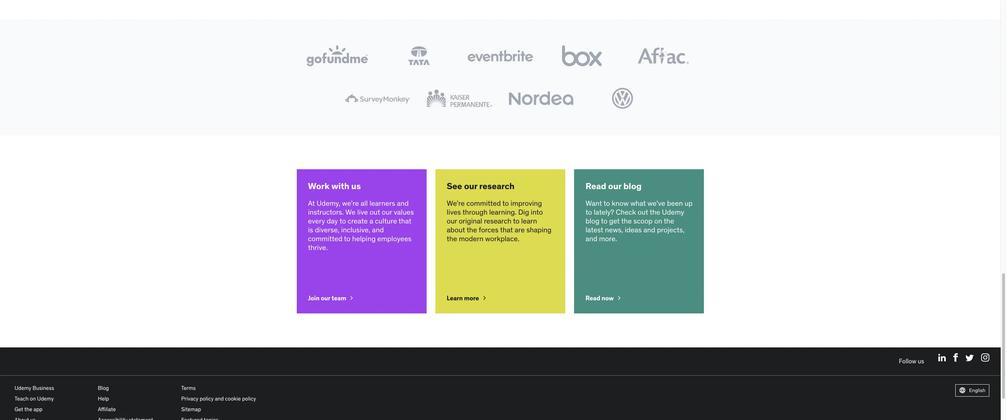 Task type: locate. For each thing, give the bounding box(es) containing it.
our right the see
[[464, 181, 478, 192]]

research up learning.
[[480, 181, 515, 192]]

learn more link
[[447, 295, 554, 303]]

latest
[[586, 226, 604, 234]]

to
[[503, 199, 509, 208], [604, 199, 610, 208], [586, 208, 592, 217], [340, 217, 346, 226], [513, 217, 520, 226], [601, 217, 608, 226], [344, 234, 351, 243]]

we're
[[447, 199, 465, 208]]

and
[[397, 199, 409, 208], [372, 226, 384, 234], [644, 226, 656, 234], [586, 234, 598, 243], [215, 396, 224, 403]]

2 vertical spatial udemy
[[37, 396, 54, 403]]

instagram button image
[[982, 354, 990, 362]]

1 horizontal spatial out
[[638, 208, 649, 217]]

dig
[[519, 208, 529, 217]]

our right join
[[321, 295, 330, 303]]

our inside 'we're committed to improving lives through learning. dig into our original research to learn about the forces that are shaping the modern workplace.'
[[447, 217, 457, 226]]

check
[[616, 208, 636, 217]]

twitter button image
[[966, 355, 975, 362]]

team
[[332, 295, 347, 303]]

workplace.
[[485, 234, 520, 243]]

teach on udemy
[[15, 396, 54, 403]]

more.
[[599, 234, 618, 243]]

0 horizontal spatial committed
[[308, 234, 343, 243]]

committed down see our research
[[467, 199, 501, 208]]

read for read our blog
[[586, 181, 607, 192]]

get the app
[[15, 407, 43, 413]]

that
[[399, 217, 412, 226], [500, 226, 513, 234]]

1 horizontal spatial that
[[500, 226, 513, 234]]

on down udemy business link on the bottom left
[[30, 396, 36, 403]]

read now link
[[586, 295, 693, 303]]

0 vertical spatial blog
[[624, 181, 642, 192]]

ideas
[[625, 226, 642, 234]]

we
[[346, 208, 356, 217]]

policy right the privacy
[[200, 396, 214, 403]]

committed inside 'we're committed to improving lives through learning. dig into our original research to learn about the forces that are shaping the modern workplace.'
[[467, 199, 501, 208]]

udemy up teach
[[15, 385, 31, 392]]

join our team link
[[308, 295, 415, 303]]

1 out from the left
[[370, 208, 380, 217]]

2 horizontal spatial udemy
[[662, 208, 685, 217]]

learning.
[[490, 208, 517, 217]]

us
[[352, 181, 361, 192], [918, 358, 925, 366]]

teach
[[15, 396, 29, 403]]

udemy up projects,
[[662, 208, 685, 217]]

the
[[650, 208, 661, 217], [622, 217, 632, 226], [664, 217, 675, 226], [467, 226, 477, 234], [447, 234, 458, 243], [24, 407, 32, 413]]

out right live on the left
[[370, 208, 380, 217]]

1 vertical spatial read
[[586, 295, 601, 303]]

1 vertical spatial blog
[[586, 217, 600, 226]]

0 vertical spatial on
[[655, 217, 663, 226]]

inclusive,
[[341, 226, 371, 234]]

projects,
[[657, 226, 685, 234]]

1 read from the top
[[586, 181, 607, 192]]

1 vertical spatial on
[[30, 396, 36, 403]]

we've
[[648, 199, 666, 208]]

our up know at the top right of the page
[[609, 181, 622, 192]]

our for team
[[321, 295, 330, 303]]

research
[[480, 181, 515, 192], [484, 217, 512, 226]]

0 horizontal spatial us
[[352, 181, 361, 192]]

policy
[[200, 396, 214, 403], [242, 396, 256, 403]]

on right scoop on the bottom right of the page
[[655, 217, 663, 226]]

1 horizontal spatial policy
[[242, 396, 256, 403]]

terms
[[181, 385, 196, 392]]

create
[[348, 217, 368, 226]]

want to know what we've been up to lately? check out the udemy blog to get the scoop on the latest news, ideas and projects, and more.
[[586, 199, 693, 243]]

our down we're
[[447, 217, 457, 226]]

to left get
[[601, 217, 608, 226]]

read up want
[[586, 181, 607, 192]]

udemy down business
[[37, 396, 54, 403]]

learners
[[370, 199, 395, 208]]

our
[[464, 181, 478, 192], [609, 181, 622, 192], [382, 208, 392, 217], [447, 217, 457, 226], [321, 295, 330, 303]]

udemy
[[662, 208, 685, 217], [15, 385, 31, 392], [37, 396, 54, 403]]

our for research
[[464, 181, 478, 192]]

0 vertical spatial committed
[[467, 199, 501, 208]]

0 horizontal spatial out
[[370, 208, 380, 217]]

up
[[685, 199, 693, 208]]

that right culture
[[399, 217, 412, 226]]

join
[[308, 295, 320, 303]]

udemy business link
[[15, 385, 54, 392]]

committed
[[467, 199, 501, 208], [308, 234, 343, 243]]

1 vertical spatial us
[[918, 358, 925, 366]]

0 vertical spatial read
[[586, 181, 607, 192]]

to left dig
[[503, 199, 509, 208]]

that left are
[[500, 226, 513, 234]]

follow
[[900, 358, 917, 366]]

more
[[464, 295, 479, 303]]

helping
[[352, 234, 376, 243]]

to left helping
[[344, 234, 351, 243]]

learn
[[522, 217, 537, 226]]

improving
[[511, 199, 542, 208]]

through
[[463, 208, 488, 217]]

modern
[[459, 234, 484, 243]]

0 horizontal spatial blog
[[586, 217, 600, 226]]

facebook button image
[[954, 354, 959, 363]]

research inside 'we're committed to improving lives through learning. dig into our original research to learn about the forces that are shaping the modern workplace.'
[[484, 217, 512, 226]]

read
[[586, 181, 607, 192], [586, 295, 601, 303]]

1 horizontal spatial us
[[918, 358, 925, 366]]

policy right cookie
[[242, 396, 256, 403]]

committed down day
[[308, 234, 343, 243]]

2 policy from the left
[[242, 396, 256, 403]]

instructors.
[[308, 208, 344, 217]]

with
[[332, 181, 350, 192]]

english button
[[956, 385, 990, 397]]

blog
[[624, 181, 642, 192], [586, 217, 600, 226]]

blog
[[98, 385, 109, 392]]

1 horizontal spatial udemy
[[37, 396, 54, 403]]

we're
[[342, 199, 359, 208]]

want
[[586, 199, 602, 208]]

follow us
[[900, 358, 925, 366]]

to left learn
[[513, 217, 520, 226]]

2 out from the left
[[638, 208, 649, 217]]

lately?
[[594, 208, 615, 217]]

0 horizontal spatial policy
[[200, 396, 214, 403]]

blog down want
[[586, 217, 600, 226]]

our left values
[[382, 208, 392, 217]]

1 vertical spatial research
[[484, 217, 512, 226]]

employees
[[378, 234, 412, 243]]

now
[[602, 295, 614, 303]]

learn more
[[447, 295, 479, 303]]

blog up what
[[624, 181, 642, 192]]

0 horizontal spatial that
[[399, 217, 412, 226]]

research up 'workplace.'
[[484, 217, 512, 226]]

read for read now
[[586, 295, 601, 303]]

get
[[15, 407, 23, 413]]

us right with
[[352, 181, 361, 192]]

1 horizontal spatial committed
[[467, 199, 501, 208]]

0 horizontal spatial udemy
[[15, 385, 31, 392]]

2 read from the top
[[586, 295, 601, 303]]

terms link
[[181, 385, 196, 392]]

help
[[98, 396, 109, 403]]

business
[[33, 385, 54, 392]]

committed inside at udemy, we're all learners and instructors. we live out our values every day to create a culture that is diverse, inclusive, and committed to helping employees thrive.
[[308, 234, 343, 243]]

us right the follow
[[918, 358, 925, 366]]

that inside 'we're committed to improving lives through learning. dig into our original research to learn about the forces that are shaping the modern workplace.'
[[500, 226, 513, 234]]

lives
[[447, 208, 461, 217]]

sitemap
[[181, 407, 201, 413]]

1 vertical spatial committed
[[308, 234, 343, 243]]

1 horizontal spatial on
[[655, 217, 663, 226]]

out right check
[[638, 208, 649, 217]]

0 horizontal spatial on
[[30, 396, 36, 403]]

read left now
[[586, 295, 601, 303]]

blog inside want to know what we've been up to lately? check out the udemy blog to get the scoop on the latest news, ideas and projects, and more.
[[586, 217, 600, 226]]

0 vertical spatial udemy
[[662, 208, 685, 217]]



Task type: vqa. For each thing, say whether or not it's contained in the screenshot.


Task type: describe. For each thing, give the bounding box(es) containing it.
udemy inside want to know what we've been up to lately? check out the udemy blog to get the scoop on the latest news, ideas and projects, and more.
[[662, 208, 685, 217]]

live
[[357, 208, 368, 217]]

udemy,
[[317, 199, 341, 208]]

see our research
[[447, 181, 515, 192]]

privacy policy and cookie policy
[[181, 396, 256, 403]]

to right day
[[340, 217, 346, 226]]

out inside want to know what we've been up to lately? check out the udemy blog to get the scoop on the latest news, ideas and projects, and more.
[[638, 208, 649, 217]]

blog link
[[98, 385, 109, 392]]

app
[[34, 407, 43, 413]]

our for blog
[[609, 181, 622, 192]]

1 vertical spatial udemy
[[15, 385, 31, 392]]

cookie
[[225, 396, 241, 403]]

that inside at udemy, we're all learners and instructors. we live out our values every day to create a culture that is diverse, inclusive, and committed to helping employees thrive.
[[399, 217, 412, 226]]

all
[[361, 199, 368, 208]]

join our team
[[308, 295, 347, 303]]

about
[[447, 226, 465, 234]]

read now
[[586, 295, 614, 303]]

udemy business
[[15, 385, 54, 392]]

our inside at udemy, we're all learners and instructors. we live out our values every day to create a culture that is diverse, inclusive, and committed to helping employees thrive.
[[382, 208, 392, 217]]

1 policy from the left
[[200, 396, 214, 403]]

we're committed to improving lives through learning. dig into our original research to learn about the forces that are shaping the modern workplace.
[[447, 199, 552, 243]]

out inside at udemy, we're all learners and instructors. we live out our values every day to create a culture that is diverse, inclusive, and committed to helping employees thrive.
[[370, 208, 380, 217]]

affiliate
[[98, 407, 116, 413]]

into
[[531, 208, 543, 217]]

on inside want to know what we've been up to lately? check out the udemy blog to get the scoop on the latest news, ideas and projects, and more.
[[655, 217, 663, 226]]

learn
[[447, 295, 463, 303]]

at
[[308, 199, 315, 208]]

know
[[612, 199, 629, 208]]

see
[[447, 181, 462, 192]]

at udemy, we're all learners and instructors. we live out our values every day to create a culture that is diverse, inclusive, and committed to helping employees thrive.
[[308, 199, 414, 252]]

shaping
[[527, 226, 552, 234]]

privacy policy and cookie policy link
[[181, 396, 256, 403]]

work with us
[[308, 181, 361, 192]]

forces
[[479, 226, 499, 234]]

read our blog
[[586, 181, 642, 192]]

diverse,
[[315, 226, 340, 234]]

thrive.
[[308, 243, 328, 252]]

values
[[394, 208, 414, 217]]

help link
[[98, 396, 109, 403]]

0 vertical spatial us
[[352, 181, 361, 192]]

1 horizontal spatial blog
[[624, 181, 642, 192]]

every
[[308, 217, 325, 226]]

been
[[667, 199, 683, 208]]

news,
[[605, 226, 624, 234]]

is
[[308, 226, 313, 234]]

to left lately?
[[586, 208, 592, 217]]

get the app link
[[15, 407, 43, 413]]

scoop
[[634, 217, 653, 226]]

are
[[515, 226, 525, 234]]

privacy
[[181, 396, 199, 403]]

english
[[970, 388, 986, 394]]

a
[[370, 217, 373, 226]]

to right want
[[604, 199, 610, 208]]

linkedin button image
[[939, 354, 947, 362]]

original
[[459, 217, 483, 226]]

day
[[327, 217, 338, 226]]

culture
[[375, 217, 397, 226]]

get
[[610, 217, 620, 226]]

sitemap link
[[181, 407, 201, 413]]

work
[[308, 181, 330, 192]]

what
[[631, 199, 646, 208]]

teach on udemy link
[[15, 396, 54, 403]]

affiliate link
[[98, 407, 116, 413]]

0 vertical spatial research
[[480, 181, 515, 192]]



